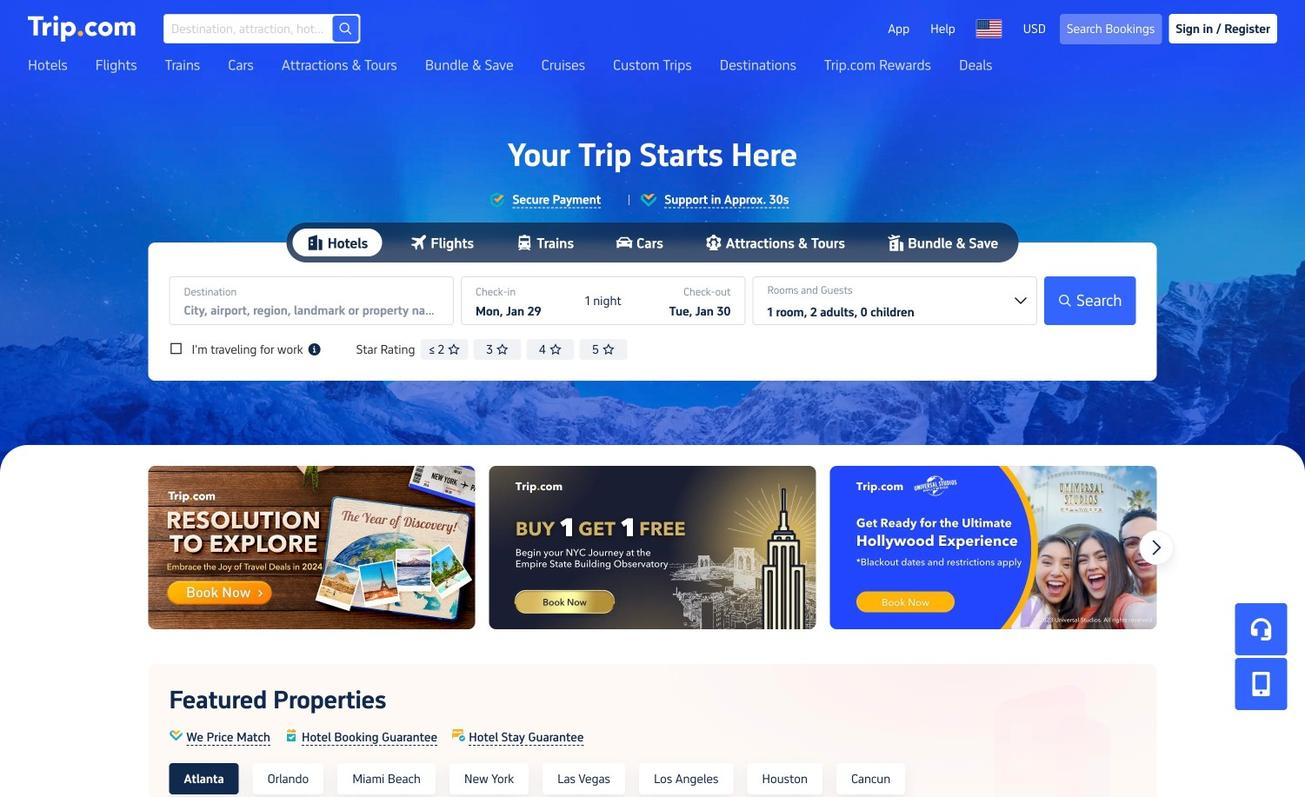 Task type: vqa. For each thing, say whether or not it's contained in the screenshot.
ic_new_search_line icon
yes



Task type: describe. For each thing, give the bounding box(es) containing it.
app image
[[1249, 672, 1274, 697]]

ic_new_dropdown_line image
[[1014, 290, 1028, 311]]

2 icon image from the left
[[284, 729, 298, 743]]

City, airport, region, landmark or property name text field
[[184, 277, 436, 323]]

Destination, attraction, hotel, etc field
[[164, 15, 334, 43]]

2 ic_new_star_line image from the left
[[550, 340, 562, 359]]

the year of discovery! image
[[148, 466, 475, 630]]



Task type: locate. For each thing, give the bounding box(es) containing it.
icon image
[[169, 729, 183, 743], [284, 729, 298, 743], [451, 729, 465, 743]]

2 horizontal spatial ic_new_star_line image
[[603, 340, 615, 359]]

1 icon image from the left
[[169, 729, 183, 743]]

search image
[[333, 16, 359, 42]]

ic_new_search_line image
[[1058, 294, 1072, 308]]

universal studios hollywood image
[[830, 466, 1157, 630]]

3 icon image from the left
[[451, 729, 465, 743]]

bogo esbo image
[[489, 466, 816, 630]]

ic_new_info image
[[307, 339, 321, 360]]

ic_new_star_line image
[[448, 340, 460, 359]]

0 horizontal spatial icon image
[[169, 729, 183, 743]]

ic_new_star_line image
[[496, 340, 509, 359], [550, 340, 562, 359], [603, 340, 615, 359]]

1 ic_new_star_line image from the left
[[496, 340, 509, 359]]

1 horizontal spatial ic_new_star_line image
[[550, 340, 562, 359]]

2 horizontal spatial icon image
[[451, 729, 465, 743]]

3 ic_new_star_line image from the left
[[603, 340, 615, 359]]

0 horizontal spatial ic_new_star_line image
[[496, 340, 509, 359]]

1 horizontal spatial icon image
[[284, 729, 298, 743]]

None text field
[[476, 277, 569, 324], [638, 277, 731, 324], [476, 277, 569, 324], [638, 277, 731, 324]]

checkbox image
[[169, 342, 183, 356]]

service chat image
[[1249, 617, 1274, 642]]



